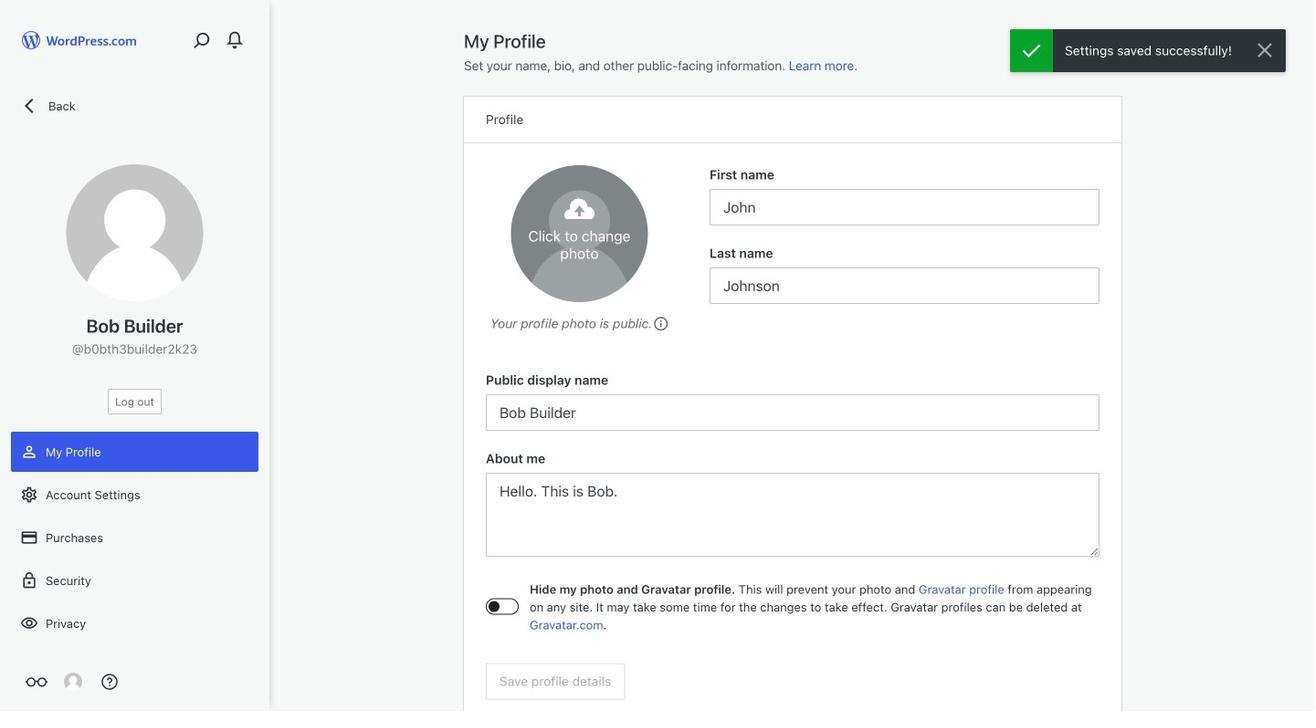 Task type: vqa. For each thing, say whether or not it's contained in the screenshot.
the top img
no



Task type: describe. For each thing, give the bounding box(es) containing it.
0 horizontal spatial bob builder image
[[66, 164, 203, 301]]

more information image
[[652, 315, 669, 331]]

lock image
[[20, 572, 38, 590]]

person image
[[20, 443, 38, 461]]

dismiss image
[[1254, 39, 1276, 61]]

reader image
[[26, 671, 48, 693]]

notice status
[[1010, 29, 1286, 72]]



Task type: locate. For each thing, give the bounding box(es) containing it.
None text field
[[710, 189, 1100, 226], [486, 473, 1100, 557], [710, 189, 1100, 226], [486, 473, 1100, 557]]

None text field
[[710, 268, 1100, 304], [486, 395, 1100, 431], [710, 268, 1100, 304], [486, 395, 1100, 431]]

main content
[[464, 29, 1122, 712]]

visibility image
[[20, 615, 38, 633]]

1 horizontal spatial bob builder image
[[511, 165, 648, 302]]

bob builder image
[[64, 673, 82, 692]]

credit_card image
[[20, 529, 38, 547]]

group
[[710, 165, 1100, 226], [710, 244, 1100, 304], [486, 371, 1100, 431], [486, 449, 1100, 563]]

bob builder image
[[66, 164, 203, 301], [511, 165, 648, 302]]

settings image
[[20, 486, 38, 504]]



